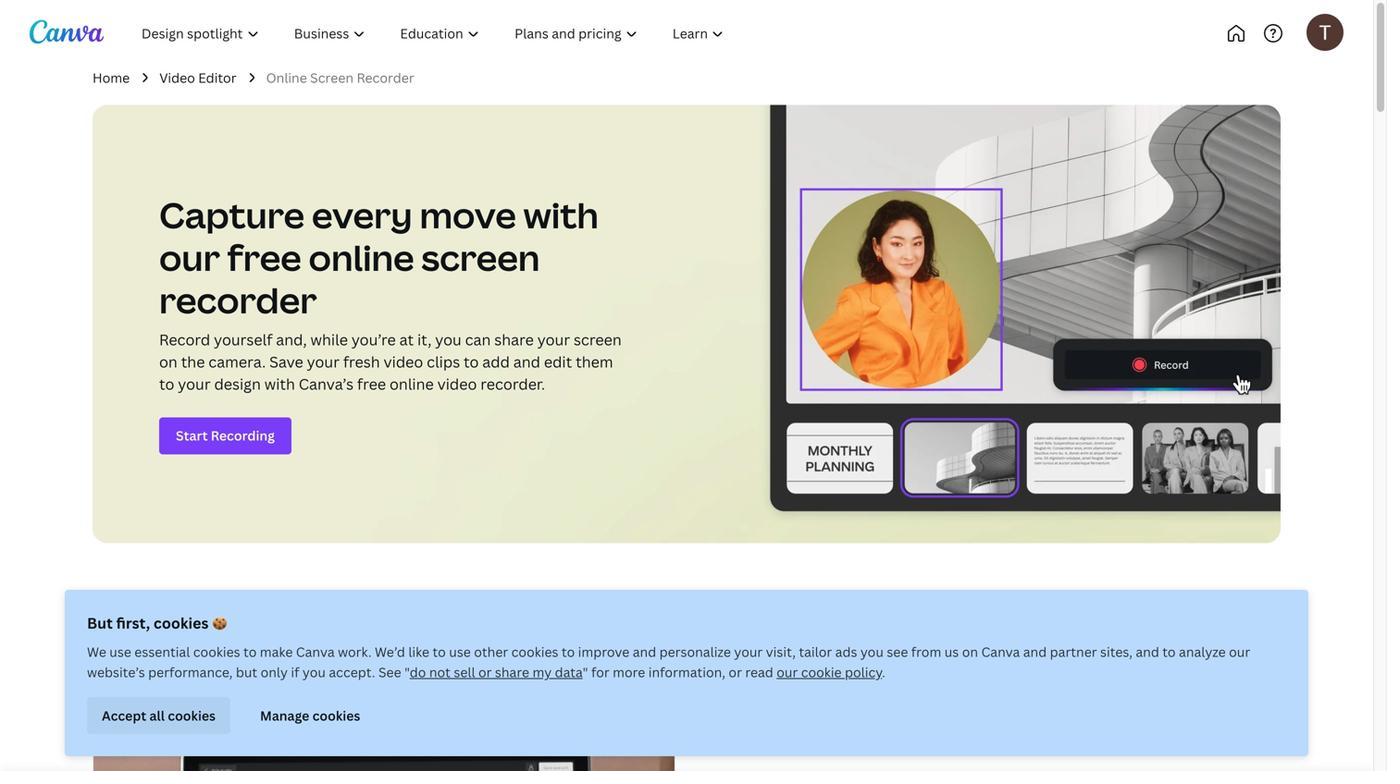 Task type: vqa. For each thing, say whether or not it's contained in the screenshot.
We'd
yes



Task type: locate. For each thing, give the bounding box(es) containing it.
see
[[378, 664, 401, 682]]

1 share from the top
[[494, 330, 534, 350]]

data
[[555, 664, 583, 682]]

0 horizontal spatial screen
[[421, 234, 540, 281]]

cookies right all
[[168, 707, 216, 725]]

1 horizontal spatial our
[[777, 664, 798, 682]]

website's
[[87, 664, 145, 682]]

canva's
[[299, 374, 354, 394]]

online
[[309, 234, 414, 281], [390, 374, 434, 394]]

to down can
[[464, 352, 479, 372]]

share down other
[[495, 664, 529, 682]]

1 horizontal spatial or
[[729, 664, 742, 682]]

performance,
[[148, 664, 233, 682]]

1 horizontal spatial "
[[583, 664, 588, 682]]

canva
[[296, 644, 335, 661], [981, 644, 1020, 661]]

use up website's
[[109, 644, 131, 661]]

see
[[887, 644, 908, 661]]

2 horizontal spatial you
[[861, 644, 884, 661]]

do not sell or share my data " for more information, or read our cookie policy .
[[410, 664, 885, 682]]

accept all cookies button
[[87, 698, 230, 735]]

0 vertical spatial share
[[494, 330, 534, 350]]

on
[[159, 352, 178, 372], [962, 644, 978, 661]]

2 horizontal spatial our
[[1229, 644, 1250, 661]]

"
[[404, 664, 410, 682], [583, 664, 588, 682]]

partner
[[1050, 644, 1097, 661]]

home
[[93, 69, 130, 87]]

while
[[310, 330, 348, 350]]

to
[[464, 352, 479, 372], [159, 374, 174, 394], [243, 644, 257, 661], [433, 644, 446, 661], [562, 644, 575, 661], [1163, 644, 1176, 661]]

capture
[[159, 191, 305, 239]]

you up policy
[[861, 644, 884, 661]]

1 horizontal spatial with
[[523, 191, 599, 239]]

0 vertical spatial online
[[309, 234, 414, 281]]

with
[[523, 191, 599, 239], [264, 374, 295, 394]]

0 vertical spatial with
[[523, 191, 599, 239]]

cookies down 🍪
[[193, 644, 240, 661]]

" inside we use essential cookies to make canva work. we'd like to use other cookies to improve and personalize your visit, tailor ads you see from us on canva and partner sites, and to analyze our website's performance, but only if you accept. see "
[[404, 664, 410, 682]]

accept all cookies
[[102, 707, 216, 725]]

our right analyze
[[1229, 644, 1250, 661]]

free
[[227, 234, 302, 281], [357, 374, 386, 394]]

information,
[[649, 664, 726, 682]]

from
[[911, 644, 941, 661]]

online up you're
[[309, 234, 414, 281]]

share up add
[[494, 330, 534, 350]]

on left the
[[159, 352, 178, 372]]

0 vertical spatial our
[[159, 234, 220, 281]]

manage cookies button
[[245, 698, 375, 735]]

1 horizontal spatial canva
[[981, 644, 1020, 661]]

essential
[[134, 644, 190, 661]]

1 vertical spatial with
[[264, 374, 295, 394]]

screen up them
[[574, 330, 622, 350]]

screen
[[421, 234, 540, 281], [574, 330, 622, 350]]

video editor link
[[159, 68, 237, 88]]

free up yourself
[[227, 234, 302, 281]]

and inside "capture every move with our free online screen recorder record yourself and, while you're at it, you can share your screen on the camera. save your fresh video clips to add and edit them to your design with canva's free online video recorder."
[[513, 352, 540, 372]]

the
[[181, 352, 205, 372]]

to left analyze
[[1163, 644, 1176, 661]]

our inside we use essential cookies to make canva work. we'd like to use other cookies to improve and personalize your visit, tailor ads you see from us on canva and partner sites, and to analyze our website's performance, but only if you accept. see "
[[1229, 644, 1250, 661]]

2 or from the left
[[729, 664, 742, 682]]

personalize
[[659, 644, 731, 661]]

1 use from the left
[[109, 644, 131, 661]]

like
[[408, 644, 429, 661]]

and,
[[276, 330, 307, 350]]

and
[[513, 352, 540, 372], [633, 644, 656, 661], [1023, 644, 1047, 661], [1136, 644, 1159, 661]]

you
[[435, 330, 462, 350], [861, 644, 884, 661], [303, 664, 326, 682]]

1 vertical spatial share
[[495, 664, 529, 682]]

more
[[613, 664, 645, 682]]

1 canva from the left
[[296, 644, 335, 661]]

1 horizontal spatial video
[[437, 374, 477, 394]]

1 vertical spatial our
[[1229, 644, 1250, 661]]

use up sell
[[449, 644, 471, 661]]

video down at
[[384, 352, 423, 372]]

you right if
[[303, 664, 326, 682]]

you up clips
[[435, 330, 462, 350]]

we
[[87, 644, 106, 661]]

recorder
[[159, 276, 317, 324]]

to right like on the bottom left of the page
[[433, 644, 446, 661]]

your
[[537, 330, 570, 350], [307, 352, 340, 372], [178, 374, 211, 394], [734, 644, 763, 661]]

1 vertical spatial on
[[962, 644, 978, 661]]

recorder.
[[481, 374, 545, 394]]

our up record
[[159, 234, 220, 281]]

do not sell or share my data link
[[410, 664, 583, 682]]

first,
[[116, 614, 150, 633]]

or right sell
[[478, 664, 492, 682]]

or
[[478, 664, 492, 682], [729, 664, 742, 682]]

2 vertical spatial our
[[777, 664, 798, 682]]

your inside we use essential cookies to make canva work. we'd like to use other cookies to improve and personalize your visit, tailor ads you see from us on canva and partner sites, and to analyze our website's performance, but only if you accept. see "
[[734, 644, 763, 661]]

all
[[149, 707, 165, 725]]

recorder
[[357, 69, 414, 87]]

0 horizontal spatial free
[[227, 234, 302, 281]]

video down clips
[[437, 374, 477, 394]]

you inside "capture every move with our free online screen recorder record yourself and, while you're at it, you can share your screen on the camera. save your fresh video clips to add and edit them to your design with canva's free online video recorder."
[[435, 330, 462, 350]]

to up but
[[243, 644, 257, 661]]

0 vertical spatial you
[[435, 330, 462, 350]]

.
[[882, 664, 885, 682]]

use
[[109, 644, 131, 661], [449, 644, 471, 661]]

0 horizontal spatial or
[[478, 664, 492, 682]]

edit
[[544, 352, 572, 372]]

1 vertical spatial free
[[357, 374, 386, 394]]

our down visit, on the right of the page
[[777, 664, 798, 682]]

and left the "partner"
[[1023, 644, 1047, 661]]

your up edit
[[537, 330, 570, 350]]

0 horizontal spatial use
[[109, 644, 131, 661]]

0 vertical spatial free
[[227, 234, 302, 281]]

and up recorder.
[[513, 352, 540, 372]]

video
[[159, 69, 195, 87]]

ads
[[835, 644, 857, 661]]

camera.
[[209, 352, 266, 372]]

1 horizontal spatial use
[[449, 644, 471, 661]]

to up the data
[[562, 644, 575, 661]]

0 vertical spatial on
[[159, 352, 178, 372]]

1 vertical spatial screen
[[574, 330, 622, 350]]

cookies
[[154, 614, 209, 633], [193, 644, 240, 661], [511, 644, 558, 661], [168, 707, 216, 725], [312, 707, 360, 725]]

1 " from the left
[[404, 664, 410, 682]]

video
[[384, 352, 423, 372], [437, 374, 477, 394]]

home link
[[93, 68, 130, 88]]

policy
[[845, 664, 882, 682]]

your up read
[[734, 644, 763, 661]]

online down clips
[[390, 374, 434, 394]]

or left read
[[729, 664, 742, 682]]

you're
[[351, 330, 396, 350]]

0 horizontal spatial our
[[159, 234, 220, 281]]

0 horizontal spatial on
[[159, 352, 178, 372]]

2 vertical spatial you
[[303, 664, 326, 682]]

share
[[494, 330, 534, 350], [495, 664, 529, 682]]

but
[[236, 664, 257, 682]]

our inside "capture every move with our free online screen recorder record yourself and, while you're at it, you can share your screen on the camera. save your fresh video clips to add and edit them to your design with canva's free online video recorder."
[[159, 234, 220, 281]]

screen up can
[[421, 234, 540, 281]]

our
[[159, 234, 220, 281], [1229, 644, 1250, 661], [777, 664, 798, 682]]

1 horizontal spatial free
[[357, 374, 386, 394]]

online video recorder banner image
[[93, 105, 1281, 544]]

0 horizontal spatial canva
[[296, 644, 335, 661]]

0 horizontal spatial "
[[404, 664, 410, 682]]

analyze
[[1179, 644, 1226, 661]]

canva right us
[[981, 644, 1020, 661]]

cookies down 'accept.'
[[312, 707, 360, 725]]

0 vertical spatial video
[[384, 352, 423, 372]]

clips
[[427, 352, 460, 372]]

1 or from the left
[[478, 664, 492, 682]]

" left 'for'
[[583, 664, 588, 682]]

on right us
[[962, 644, 978, 661]]

free down fresh
[[357, 374, 386, 394]]

1 horizontal spatial on
[[962, 644, 978, 661]]

canva up if
[[296, 644, 335, 661]]

2 share from the top
[[495, 664, 529, 682]]

0 horizontal spatial video
[[384, 352, 423, 372]]

1 horizontal spatial you
[[435, 330, 462, 350]]

do
[[410, 664, 426, 682]]

1 vertical spatial video
[[437, 374, 477, 394]]

" right see
[[404, 664, 410, 682]]

it,
[[417, 330, 432, 350]]

our cookie policy link
[[777, 664, 882, 682]]

other
[[474, 644, 508, 661]]

cookies inside button
[[168, 707, 216, 725]]

move
[[420, 191, 516, 239]]



Task type: describe. For each thing, give the bounding box(es) containing it.
record
[[159, 330, 210, 350]]

every
[[312, 191, 412, 239]]

2 use from the left
[[449, 644, 471, 661]]

2 canva from the left
[[981, 644, 1020, 661]]

add
[[482, 352, 510, 372]]

manage
[[260, 707, 309, 725]]

sell
[[454, 664, 475, 682]]

make
[[260, 644, 293, 661]]

only
[[261, 664, 288, 682]]

not
[[429, 664, 451, 682]]

top level navigation element
[[126, 15, 803, 52]]

fresh
[[343, 352, 380, 372]]

cookies up 'my'
[[511, 644, 558, 661]]

tailor
[[799, 644, 832, 661]]

1 horizontal spatial screen
[[574, 330, 622, 350]]

we use essential cookies to make canva work. we'd like to use other cookies to improve and personalize your visit, tailor ads you see from us on canva and partner sites, and to analyze our website's performance, but only if you accept. see "
[[87, 644, 1250, 682]]

screen
[[310, 69, 354, 87]]

but
[[87, 614, 113, 633]]

accept.
[[329, 664, 375, 682]]

accept
[[102, 707, 146, 725]]

yourself
[[214, 330, 272, 350]]

video editor
[[159, 69, 237, 87]]

capture every move with our free online screen recorder record yourself and, while you're at it, you can share your screen on the camera. save your fresh video clips to add and edit them to your design with canva's free online video recorder.
[[159, 191, 622, 394]]

0 vertical spatial screen
[[421, 234, 540, 281]]

them
[[576, 352, 613, 372]]

editor
[[198, 69, 237, 87]]

sites,
[[1100, 644, 1133, 661]]

on inside "capture every move with our free online screen recorder record yourself and, while you're at it, you can share your screen on the camera. save your fresh video clips to add and edit them to your design with canva's free online video recorder."
[[159, 352, 178, 372]]

improve
[[578, 644, 630, 661]]

read
[[745, 664, 773, 682]]

0 horizontal spatial you
[[303, 664, 326, 682]]

can
[[465, 330, 491, 350]]

my
[[533, 664, 552, 682]]

your up canva's
[[307, 352, 340, 372]]

manage cookies
[[260, 707, 360, 725]]

1 vertical spatial you
[[861, 644, 884, 661]]

2 " from the left
[[583, 664, 588, 682]]

and up do not sell or share my data " for more information, or read our cookie policy . at bottom
[[633, 644, 656, 661]]

online
[[266, 69, 307, 87]]

and right the sites,
[[1136, 644, 1159, 661]]

we'd
[[375, 644, 405, 661]]

to down record
[[159, 374, 174, 394]]

cookie
[[801, 664, 842, 682]]

save
[[269, 352, 303, 372]]

share inside "capture every move with our free online screen recorder record yourself and, while you're at it, you can share your screen on the camera. save your fresh video clips to add and edit them to your design with canva's free online video recorder."
[[494, 330, 534, 350]]

🍪
[[212, 614, 227, 633]]

1 vertical spatial online
[[390, 374, 434, 394]]

on inside we use essential cookies to make canva work. we'd like to use other cookies to improve and personalize your visit, tailor ads you see from us on canva and partner sites, and to analyze our website's performance, but only if you accept. see "
[[962, 644, 978, 661]]

at
[[399, 330, 414, 350]]

but first, cookies 🍪
[[87, 614, 227, 633]]

design
[[214, 374, 261, 394]]

online screen recorder
[[266, 69, 414, 87]]

if
[[291, 664, 299, 682]]

your down the
[[178, 374, 211, 394]]

cookies inside button
[[312, 707, 360, 725]]

for
[[591, 664, 610, 682]]

us
[[945, 644, 959, 661]]

0 horizontal spatial with
[[264, 374, 295, 394]]

cookies up essential
[[154, 614, 209, 633]]

visit,
[[766, 644, 796, 661]]

work.
[[338, 644, 372, 661]]



